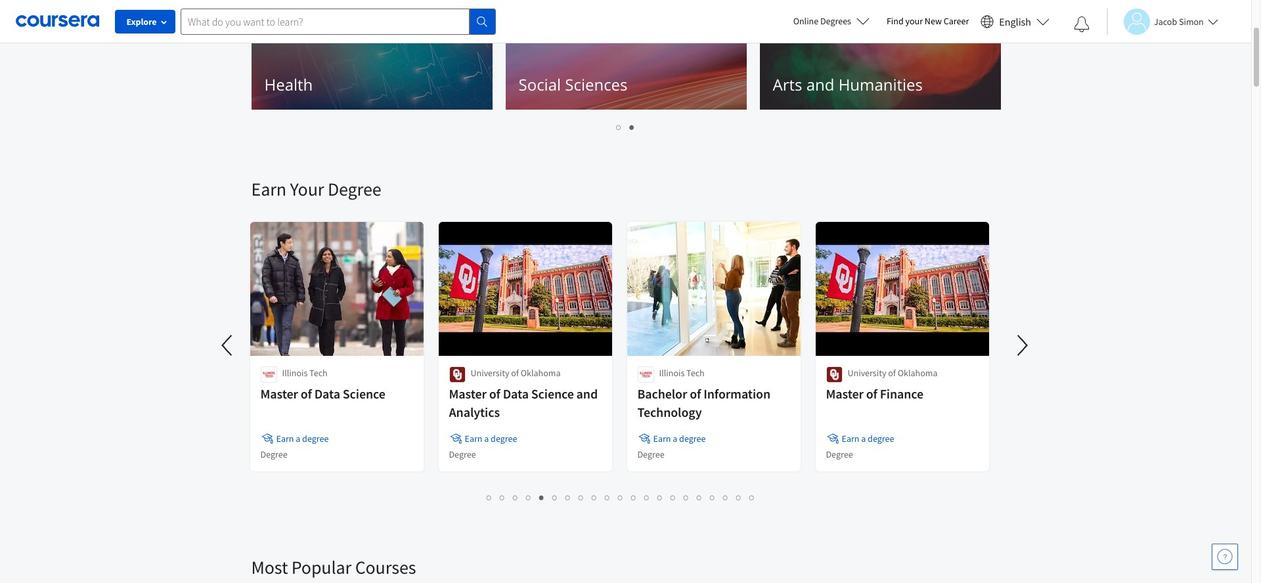 Task type: vqa. For each thing, say whether or not it's contained in the screenshot.
hands- corresponding to Projects
no



Task type: locate. For each thing, give the bounding box(es) containing it.
1 vertical spatial and
[[577, 386, 598, 402]]

1 list from the top
[[251, 120, 1000, 135]]

0 horizontal spatial master
[[260, 386, 298, 402]]

2 for "2" button for list in earn your degree carousel 'element'
[[500, 491, 505, 504]]

oklahoma up master of data science and analytics at the left
[[521, 367, 561, 379]]

master for master of data science and analytics
[[449, 386, 487, 402]]

0 horizontal spatial 2 button
[[496, 490, 509, 505]]

1 university of oklahoma image from the left
[[449, 367, 465, 383]]

master of data science and analytics
[[449, 386, 598, 420]]

master
[[260, 386, 298, 402], [449, 386, 487, 402], [826, 386, 864, 402]]

your
[[290, 177, 324, 201]]

help center image
[[1217, 549, 1233, 565]]

10 button
[[601, 490, 616, 505]]

1 vertical spatial 2 button
[[496, 490, 509, 505]]

0 horizontal spatial university of oklahoma image
[[449, 367, 465, 383]]

0 horizontal spatial illinois tech
[[282, 367, 328, 379]]

0 vertical spatial and
[[806, 74, 835, 95]]

4 button
[[522, 490, 535, 505]]

a down technology
[[673, 433, 677, 445]]

1 data from the left
[[314, 386, 340, 402]]

2 button left the 3
[[496, 490, 509, 505]]

16
[[684, 491, 694, 504]]

0 horizontal spatial and
[[577, 386, 598, 402]]

university up analytics
[[471, 367, 509, 379]]

earn down master of finance
[[842, 433, 860, 445]]

9
[[592, 491, 597, 504]]

illinois tech image up bachelor
[[638, 367, 654, 383]]

english
[[999, 15, 1031, 28]]

a for bachelor of information technology
[[673, 433, 677, 445]]

illinois up bachelor
[[659, 367, 685, 379]]

2 earn a degree from the left
[[465, 433, 517, 445]]

data
[[314, 386, 340, 402], [503, 386, 529, 402]]

university of oklahoma up finance
[[848, 367, 938, 379]]

0 horizontal spatial 2
[[500, 491, 505, 504]]

1 button for 1st list's "2" button
[[613, 120, 626, 135]]

a
[[296, 433, 300, 445], [484, 433, 489, 445], [673, 433, 677, 445], [861, 433, 866, 445]]

0 horizontal spatial university
[[471, 367, 509, 379]]

university of oklahoma image up analytics
[[449, 367, 465, 383]]

illinois tech up master of data science on the left bottom of page
[[282, 367, 328, 379]]

0 vertical spatial 2
[[630, 121, 635, 133]]

master for master of data science
[[260, 386, 298, 402]]

of
[[511, 367, 519, 379], [888, 367, 896, 379], [301, 386, 312, 402], [489, 386, 500, 402], [690, 386, 701, 402], [866, 386, 877, 402]]

list inside earn your degree carousel 'element'
[[251, 490, 990, 505]]

1 earn a degree from the left
[[276, 433, 329, 445]]

social sciences image
[[505, 5, 747, 110]]

a down analytics
[[484, 433, 489, 445]]

4 a from the left
[[861, 433, 866, 445]]

1 science from the left
[[343, 386, 385, 402]]

2
[[630, 121, 635, 133], [500, 491, 505, 504]]

online degrees button
[[783, 7, 880, 35]]

university of oklahoma image up master of finance
[[826, 367, 842, 383]]

None search field
[[181, 8, 496, 34]]

earn down master of data science on the left bottom of page
[[276, 433, 294, 445]]

11
[[618, 491, 629, 504]]

university of oklahoma image
[[449, 367, 465, 383], [826, 367, 842, 383]]

oklahoma
[[521, 367, 561, 379], [898, 367, 938, 379]]

tech up bachelor of information technology
[[687, 367, 705, 379]]

illinois tech for bachelor
[[659, 367, 705, 379]]

of inside bachelor of information technology
[[690, 386, 701, 402]]

1 a from the left
[[296, 433, 300, 445]]

5 button
[[535, 490, 549, 505]]

and
[[806, 74, 835, 95], [577, 386, 598, 402]]

7 button
[[562, 490, 575, 505]]

2 tech from the left
[[687, 367, 705, 379]]

2 illinois from the left
[[659, 367, 685, 379]]

0 horizontal spatial tech
[[309, 367, 328, 379]]

6 button
[[549, 490, 562, 505]]

21 button
[[746, 490, 760, 505]]

1 down sciences
[[617, 121, 622, 133]]

0 horizontal spatial illinois tech image
[[260, 367, 277, 383]]

1 tech from the left
[[309, 367, 328, 379]]

2 button down sciences
[[626, 120, 639, 135]]

1 horizontal spatial 1
[[617, 121, 622, 133]]

master inside master of data science and analytics
[[449, 386, 487, 402]]

earn a degree down master of finance
[[842, 433, 894, 445]]

0 vertical spatial 1
[[617, 121, 622, 133]]

1 vertical spatial list
[[251, 490, 990, 505]]

most
[[251, 556, 288, 579]]

health link
[[251, 5, 492, 110]]

science for master of data science
[[343, 386, 385, 402]]

1 vertical spatial 1 button
[[483, 490, 496, 505]]

1 university from the left
[[471, 367, 509, 379]]

data for master of data science
[[314, 386, 340, 402]]

arts and humanities link
[[760, 5, 1001, 110]]

earn your degree carousel element
[[212, 138, 1038, 516]]

earn a degree down analytics
[[465, 433, 517, 445]]

illinois tech image
[[260, 367, 277, 383], [638, 367, 654, 383]]

tech for data
[[309, 367, 328, 379]]

1 button left 3 button
[[483, 490, 496, 505]]

1 horizontal spatial 2 button
[[626, 120, 639, 135]]

2 a from the left
[[484, 433, 489, 445]]

3 master from the left
[[826, 386, 864, 402]]

4 degree from the left
[[868, 433, 894, 445]]

2 button for list in earn your degree carousel 'element'
[[496, 490, 509, 505]]

earn down analytics
[[465, 433, 482, 445]]

19
[[723, 491, 734, 504]]

15 button
[[667, 490, 681, 505]]

1 left 3 button
[[487, 491, 492, 504]]

oklahoma up finance
[[898, 367, 938, 379]]

1 vertical spatial 1
[[487, 491, 492, 504]]

3 earn a degree from the left
[[653, 433, 706, 445]]

earn
[[251, 177, 286, 201], [276, 433, 294, 445], [465, 433, 482, 445], [653, 433, 671, 445], [842, 433, 860, 445]]

0 vertical spatial previous slide image
[[221, 0, 253, 11]]

illinois tech
[[282, 367, 328, 379], [659, 367, 705, 379]]

20
[[736, 491, 747, 504]]

0 horizontal spatial data
[[314, 386, 340, 402]]

1 vertical spatial previous slide image
[[212, 330, 243, 361]]

0 horizontal spatial science
[[343, 386, 385, 402]]

coursera image
[[16, 11, 99, 32]]

degree down technology
[[679, 433, 706, 445]]

earn a degree for master of data science
[[276, 433, 329, 445]]

explore
[[126, 16, 157, 28]]

illinois tech up bachelor
[[659, 367, 705, 379]]

sciences
[[565, 74, 628, 95]]

university of oklahoma up master of data science and analytics at the left
[[471, 367, 561, 379]]

of for "illinois tech" icon associated with master of data science
[[301, 386, 312, 402]]

2 illinois tech image from the left
[[638, 367, 654, 383]]

previous slide image
[[221, 0, 253, 11], [212, 330, 243, 361]]

find your new career
[[887, 15, 969, 27]]

data inside master of data science and analytics
[[503, 386, 529, 402]]

1 horizontal spatial illinois
[[659, 367, 685, 379]]

1 horizontal spatial tech
[[687, 367, 705, 379]]

simon
[[1179, 15, 1204, 27]]

a down master of finance
[[861, 433, 866, 445]]

1 vertical spatial 2
[[500, 491, 505, 504]]

degree
[[302, 433, 329, 445], [491, 433, 517, 445], [679, 433, 706, 445], [868, 433, 894, 445]]

0 horizontal spatial illinois
[[282, 367, 308, 379]]

degree
[[328, 177, 381, 201], [260, 449, 287, 460], [449, 449, 476, 460], [638, 449, 665, 460], [826, 449, 853, 460]]

your
[[906, 15, 923, 27]]

explore button
[[115, 10, 175, 34]]

university up master of finance
[[848, 367, 886, 379]]

degree down analytics
[[491, 433, 517, 445]]

most popular courses
[[251, 556, 416, 579]]

a down master of data science on the left bottom of page
[[296, 433, 300, 445]]

1 button for "2" button for list in earn your degree carousel 'element'
[[483, 490, 496, 505]]

13 button
[[640, 490, 655, 505]]

earn for master of finance
[[842, 433, 860, 445]]

4
[[526, 491, 531, 504]]

4 earn a degree from the left
[[842, 433, 894, 445]]

master of finance
[[826, 386, 924, 402]]

tech
[[309, 367, 328, 379], [687, 367, 705, 379]]

of inside master of data science and analytics
[[489, 386, 500, 402]]

1 horizontal spatial illinois tech
[[659, 367, 705, 379]]

master of data science
[[260, 386, 385, 402]]

2 list from the top
[[251, 490, 990, 505]]

next slide image
[[1007, 330, 1038, 361]]

tech up master of data science on the left bottom of page
[[309, 367, 328, 379]]

1
[[617, 121, 622, 133], [487, 491, 492, 504]]

15
[[671, 491, 681, 504]]

1 university of oklahoma from the left
[[471, 367, 561, 379]]

2 inside earn your degree carousel 'element'
[[500, 491, 505, 504]]

0 vertical spatial 1 button
[[613, 120, 626, 135]]

1 horizontal spatial illinois tech image
[[638, 367, 654, 383]]

bachelor of information technology
[[638, 386, 771, 420]]

2 button for 1st list
[[626, 120, 639, 135]]

0 vertical spatial list
[[251, 120, 1000, 135]]

1 horizontal spatial 2
[[630, 121, 635, 133]]

new
[[925, 15, 942, 27]]

2 data from the left
[[503, 386, 529, 402]]

online degrees
[[793, 15, 851, 27]]

2 oklahoma from the left
[[898, 367, 938, 379]]

0 vertical spatial 2 button
[[626, 120, 639, 135]]

8
[[579, 491, 584, 504]]

1 horizontal spatial and
[[806, 74, 835, 95]]

find
[[887, 15, 904, 27]]

science inside master of data science and analytics
[[531, 386, 574, 402]]

1 horizontal spatial data
[[503, 386, 529, 402]]

information
[[704, 386, 771, 402]]

2 science from the left
[[531, 386, 574, 402]]

1 horizontal spatial science
[[531, 386, 574, 402]]

list
[[251, 120, 1000, 135], [251, 490, 990, 505]]

1 illinois from the left
[[282, 367, 308, 379]]

1 horizontal spatial university of oklahoma image
[[826, 367, 842, 383]]

earn a degree down master of data science on the left bottom of page
[[276, 433, 329, 445]]

illinois for bachelor
[[659, 367, 685, 379]]

arts and humanities
[[773, 74, 923, 95]]

illinois for master
[[282, 367, 308, 379]]

illinois
[[282, 367, 308, 379], [659, 367, 685, 379]]

university of oklahoma
[[471, 367, 561, 379], [848, 367, 938, 379]]

18
[[710, 491, 721, 504]]

2 university of oklahoma from the left
[[848, 367, 938, 379]]

technology
[[638, 404, 702, 420]]

master for master of finance
[[826, 386, 864, 402]]

1 horizontal spatial university
[[848, 367, 886, 379]]

2 degree from the left
[[491, 433, 517, 445]]

2 illinois tech from the left
[[659, 367, 705, 379]]

earn for master of data science and analytics
[[465, 433, 482, 445]]

0 horizontal spatial university of oklahoma
[[471, 367, 561, 379]]

1 illinois tech image from the left
[[260, 367, 277, 383]]

2 master from the left
[[449, 386, 487, 402]]

degree down master of finance
[[868, 433, 894, 445]]

1 illinois tech from the left
[[282, 367, 328, 379]]

university for data
[[471, 367, 509, 379]]

earn a degree
[[276, 433, 329, 445], [465, 433, 517, 445], [653, 433, 706, 445], [842, 433, 894, 445]]

3 a from the left
[[673, 433, 677, 445]]

1 button
[[613, 120, 626, 135], [483, 490, 496, 505]]

analytics
[[449, 404, 500, 420]]

1 inside earn your degree carousel 'element'
[[487, 491, 492, 504]]

degree down master of data science on the left bottom of page
[[302, 433, 329, 445]]

2 button
[[626, 120, 639, 135], [496, 490, 509, 505]]

popular
[[292, 556, 352, 579]]

2 university of oklahoma image from the left
[[826, 367, 842, 383]]

oklahoma for finance
[[898, 367, 938, 379]]

1 horizontal spatial master
[[449, 386, 487, 402]]

1 horizontal spatial university of oklahoma
[[848, 367, 938, 379]]

1 button down sciences
[[613, 120, 626, 135]]

online
[[793, 15, 819, 27]]

science
[[343, 386, 385, 402], [531, 386, 574, 402]]

1 degree from the left
[[302, 433, 329, 445]]

earn down technology
[[653, 433, 671, 445]]

2 horizontal spatial master
[[826, 386, 864, 402]]

degree for master of finance
[[826, 449, 853, 460]]

university for finance
[[848, 367, 886, 379]]

5
[[539, 491, 545, 504]]

1 horizontal spatial 1 button
[[613, 120, 626, 135]]

earn a degree down technology
[[653, 433, 706, 445]]

0 horizontal spatial oklahoma
[[521, 367, 561, 379]]

illinois tech image up master of data science on the left bottom of page
[[260, 367, 277, 383]]

0 horizontal spatial 1 button
[[483, 490, 496, 505]]

university
[[471, 367, 509, 379], [848, 367, 886, 379]]

earn a degree for bachelor of information technology
[[653, 433, 706, 445]]

1 oklahoma from the left
[[521, 367, 561, 379]]

degree for bachelor of information technology
[[638, 449, 665, 460]]

courses
[[355, 556, 416, 579]]

1 horizontal spatial oklahoma
[[898, 367, 938, 379]]

12 button
[[627, 490, 642, 505]]

3 degree from the left
[[679, 433, 706, 445]]

illinois up master of data science on the left bottom of page
[[282, 367, 308, 379]]

3 button
[[509, 490, 522, 505]]

0 horizontal spatial 1
[[487, 491, 492, 504]]

2 university from the left
[[848, 367, 886, 379]]

1 master from the left
[[260, 386, 298, 402]]



Task type: describe. For each thing, give the bounding box(es) containing it.
university of oklahoma for data
[[471, 367, 561, 379]]

illinois tech for master
[[282, 367, 328, 379]]

earn a degree for master of finance
[[842, 433, 894, 445]]

degree for master of data science
[[260, 449, 287, 460]]

health image
[[251, 5, 492, 110]]

finance
[[880, 386, 924, 402]]

earn for bachelor of information technology
[[653, 433, 671, 445]]

1 for 1st list
[[617, 121, 622, 133]]

and inside master of data science and analytics
[[577, 386, 598, 402]]

arts
[[773, 74, 802, 95]]

data for master of data science and analytics
[[503, 386, 529, 402]]

11 button
[[614, 490, 629, 505]]

16 button
[[680, 490, 694, 505]]

13
[[644, 491, 655, 504]]

social sciences link
[[505, 5, 747, 110]]

9 button
[[588, 490, 601, 505]]

degree for master of data science and analytics
[[491, 433, 517, 445]]

a for master of data science and analytics
[[484, 433, 489, 445]]

17
[[697, 491, 707, 504]]

jacob simon button
[[1107, 8, 1218, 34]]

oklahoma for data
[[521, 367, 561, 379]]

illinois tech image for master of data science
[[260, 367, 277, 383]]

7
[[566, 491, 571, 504]]

bachelor
[[638, 386, 687, 402]]

3
[[513, 491, 518, 504]]

20 button
[[732, 490, 747, 505]]

a for master of finance
[[861, 433, 866, 445]]

1 for list in earn your degree carousel 'element'
[[487, 491, 492, 504]]

tech for information
[[687, 367, 705, 379]]

university of oklahoma for finance
[[848, 367, 938, 379]]

university of oklahoma image for master of finance
[[826, 367, 842, 383]]

degree for bachelor of information technology
[[679, 433, 706, 445]]

university of oklahoma image for master of data science and analytics
[[449, 367, 465, 383]]

earn left your
[[251, 177, 286, 201]]

and inside 'link'
[[806, 74, 835, 95]]

illinois tech image for bachelor of information technology
[[638, 367, 654, 383]]

21
[[750, 491, 760, 504]]

earn for master of data science
[[276, 433, 294, 445]]

14 button
[[654, 490, 668, 505]]

humanities
[[839, 74, 923, 95]]

show notifications image
[[1074, 16, 1090, 32]]

2 for 1st list's "2" button
[[630, 121, 635, 133]]

social
[[519, 74, 561, 95]]

degree for master of data science and analytics
[[449, 449, 476, 460]]

18 button
[[706, 490, 721, 505]]

of for master of finance's university of oklahoma icon
[[866, 386, 877, 402]]

of for university of oklahoma icon for master of data science and analytics
[[489, 386, 500, 402]]

17 button
[[693, 490, 707, 505]]

8 button
[[575, 490, 588, 505]]

a for master of data science
[[296, 433, 300, 445]]

14
[[658, 491, 668, 504]]

jacob
[[1154, 15, 1177, 27]]

health
[[264, 74, 313, 95]]

10 11 12 13 14 15 16 17 18 19 20 21
[[605, 491, 760, 504]]

jacob simon
[[1154, 15, 1204, 27]]

previous slide image inside earn your degree carousel 'element'
[[212, 330, 243, 361]]

degree for master of finance
[[868, 433, 894, 445]]

of for "illinois tech" icon related to bachelor of information technology
[[690, 386, 701, 402]]

earn a degree for master of data science and analytics
[[465, 433, 517, 445]]

science for master of data science and analytics
[[531, 386, 574, 402]]

12
[[631, 491, 642, 504]]

find your new career link
[[880, 13, 976, 30]]

arts and humanities image
[[760, 5, 1001, 110]]

10
[[605, 491, 616, 504]]

degrees
[[820, 15, 851, 27]]

What do you want to learn? text field
[[181, 8, 470, 34]]

career
[[944, 15, 969, 27]]

english button
[[976, 0, 1055, 43]]

19 button
[[719, 490, 734, 505]]

6
[[552, 491, 558, 504]]

earn your degree
[[251, 177, 381, 201]]

degree for master of data science
[[302, 433, 329, 445]]

social sciences
[[519, 74, 628, 95]]



